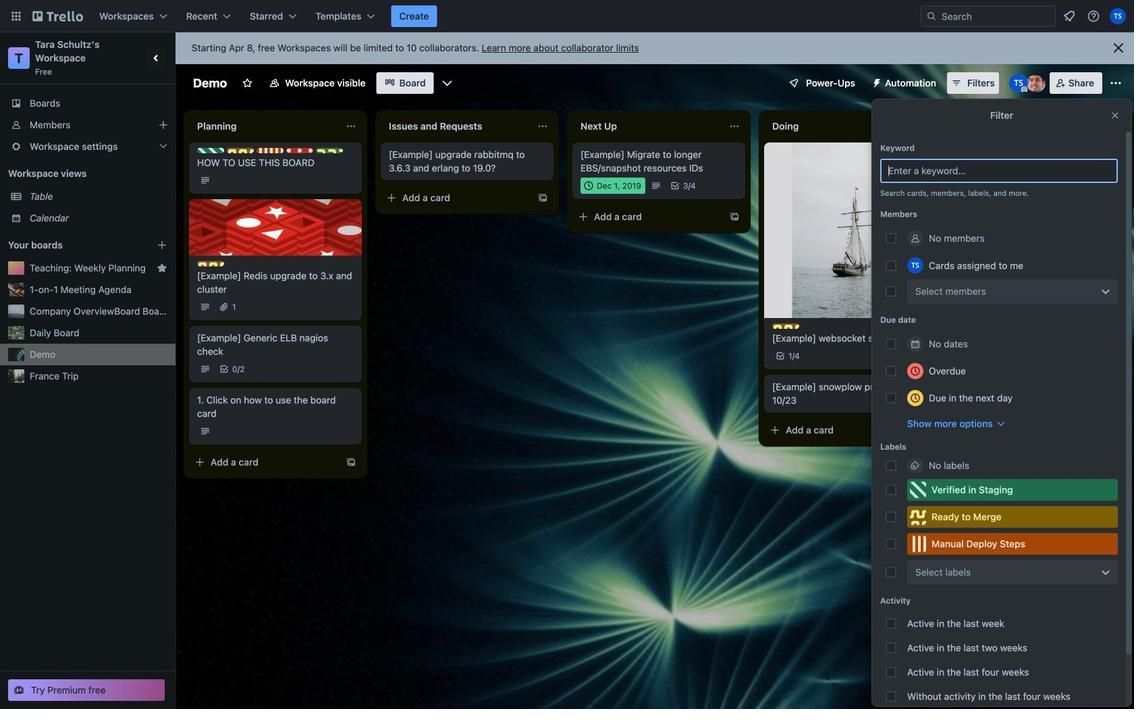 Task type: locate. For each thing, give the bounding box(es) containing it.
star or unstar board image
[[242, 78, 253, 89]]

0 vertical spatial tara schultz (taraschultz7) image
[[1111, 8, 1127, 24]]

create from template… image
[[538, 193, 549, 203], [730, 211, 740, 222], [346, 457, 357, 468]]

1 horizontal spatial color: green, title: "verified in staging" element
[[908, 479, 1119, 501]]

Search field
[[921, 5, 1057, 27]]

None text field
[[573, 116, 724, 137], [765, 116, 916, 137], [573, 116, 724, 137], [765, 116, 916, 137]]

1 horizontal spatial tara schultz (taraschultz7) image
[[1010, 74, 1029, 93]]

0 horizontal spatial create from template… image
[[346, 457, 357, 468]]

0 vertical spatial create from template… image
[[538, 193, 549, 203]]

tara schultz (taraschultz7) image inside the primary element
[[1111, 8, 1127, 24]]

your boards with 6 items element
[[8, 237, 136, 253]]

close popover image
[[1111, 110, 1121, 121]]

color: lime, title: "secrets" element
[[316, 148, 343, 153]]

color: orange, title: "manual deploy steps" element
[[257, 148, 284, 153], [908, 533, 1119, 555]]

show menu image
[[1110, 76, 1123, 90]]

0 horizontal spatial color: orange, title: "manual deploy steps" element
[[257, 148, 284, 153]]

0 notifications image
[[1062, 8, 1078, 24]]

0 vertical spatial color: orange, title: "manual deploy steps" element
[[257, 148, 284, 153]]

color: yellow, title: "ready to merge" element
[[227, 148, 254, 153], [197, 261, 224, 266], [773, 324, 800, 329], [908, 506, 1119, 528]]

1 horizontal spatial create from template… image
[[538, 193, 549, 203]]

None checkbox
[[581, 178, 646, 194]]

0 horizontal spatial tara schultz (taraschultz7) image
[[908, 257, 924, 274]]

1 vertical spatial create from template… image
[[730, 211, 740, 222]]

None text field
[[189, 116, 340, 137], [381, 116, 532, 137], [189, 116, 340, 137], [381, 116, 532, 137]]

create from template… image
[[921, 425, 932, 436]]

color: green, title: "verified in staging" element
[[197, 148, 224, 153], [908, 479, 1119, 501]]

2 horizontal spatial tara schultz (taraschultz7) image
[[1111, 8, 1127, 24]]

Board name text field
[[186, 72, 234, 94]]

1 vertical spatial tara schultz (taraschultz7) image
[[1010, 74, 1029, 93]]

james peterson (jamespeterson93) image
[[1027, 74, 1046, 93]]

0 horizontal spatial color: green, title: "verified in staging" element
[[197, 148, 224, 153]]

tara schultz (taraschultz7) image
[[1111, 8, 1127, 24], [1010, 74, 1029, 93], [908, 257, 924, 274]]

sm image
[[867, 72, 886, 91]]

workspace navigation collapse icon image
[[147, 49, 166, 68]]

1 horizontal spatial color: orange, title: "manual deploy steps" element
[[908, 533, 1119, 555]]



Task type: describe. For each thing, give the bounding box(es) containing it.
search image
[[927, 11, 938, 22]]

2 vertical spatial tara schultz (taraschultz7) image
[[908, 257, 924, 274]]

this member is an admin of this board. image
[[1022, 86, 1028, 93]]

2 vertical spatial create from template… image
[[346, 457, 357, 468]]

back to home image
[[32, 5, 83, 27]]

Enter a keyword… text field
[[881, 159, 1119, 183]]

customize views image
[[441, 76, 454, 90]]

1 vertical spatial color: orange, title: "manual deploy steps" element
[[908, 533, 1119, 555]]

open information menu image
[[1088, 9, 1101, 23]]

1 vertical spatial color: green, title: "verified in staging" element
[[908, 479, 1119, 501]]

add board image
[[157, 240, 168, 251]]

james peterson (jamespeterson93) image
[[916, 348, 932, 364]]

primary element
[[0, 0, 1135, 32]]

starred icon image
[[157, 263, 168, 274]]

2 horizontal spatial create from template… image
[[730, 211, 740, 222]]

color: red, title: "unshippable!" element
[[286, 148, 313, 153]]

0 vertical spatial color: green, title: "verified in staging" element
[[197, 148, 224, 153]]



Task type: vqa. For each thing, say whether or not it's contained in the screenshot.
Tara Schultz (taraschultz7) icon to the top
yes



